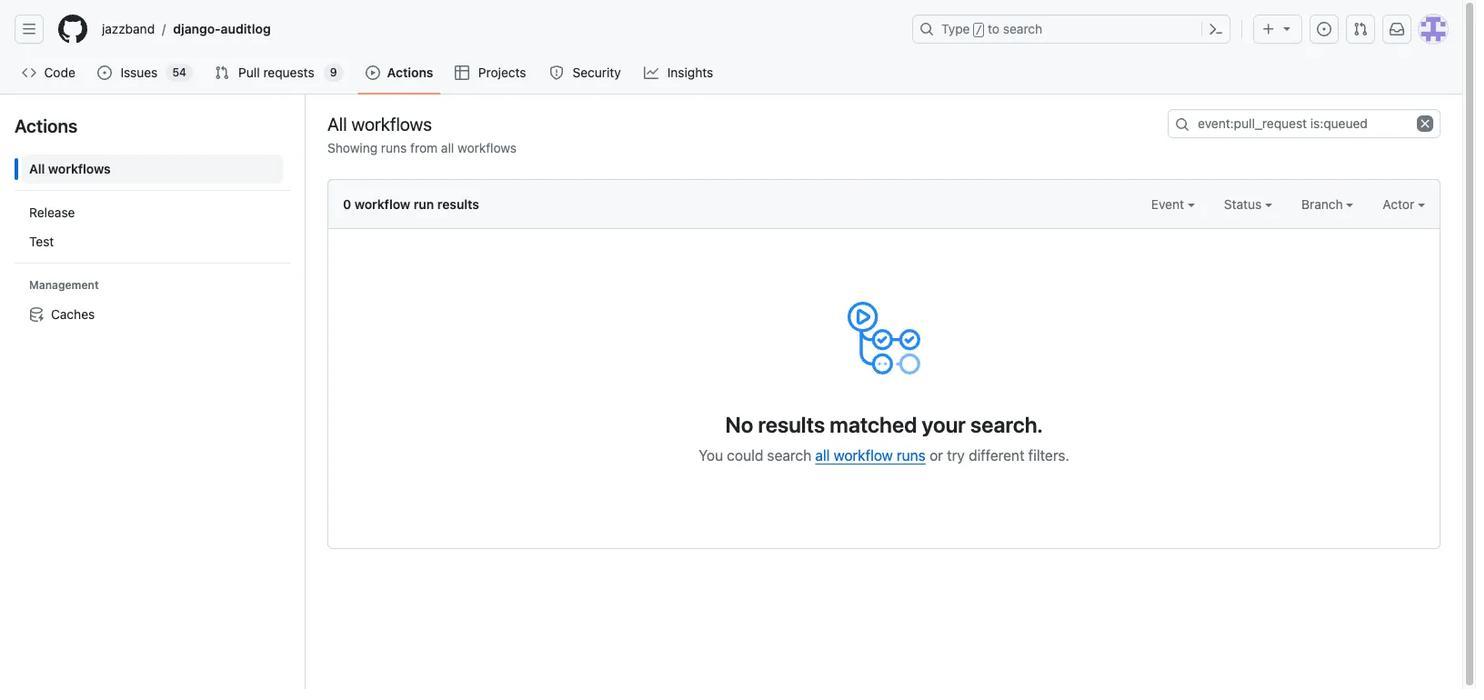 Task type: vqa. For each thing, say whether or not it's contained in the screenshot.
issue opened icon
yes



Task type: locate. For each thing, give the bounding box(es) containing it.
0 vertical spatial all workflows
[[327, 113, 432, 134]]

to
[[988, 21, 1000, 36]]

0 horizontal spatial issue opened image
[[98, 65, 112, 80]]

issue opened image for git pull request image
[[98, 65, 112, 80]]

1 horizontal spatial runs
[[897, 448, 926, 464]]

1 vertical spatial results
[[758, 412, 825, 438]]

0 vertical spatial all
[[327, 113, 347, 134]]

1 vertical spatial workflow
[[834, 448, 893, 464]]

results right no
[[758, 412, 825, 438]]

0 horizontal spatial all
[[441, 140, 454, 156]]

search right to
[[1003, 21, 1043, 36]]

1 vertical spatial all
[[29, 161, 45, 176]]

type / to search
[[942, 21, 1043, 36]]

actor button
[[1383, 195, 1425, 214]]

different
[[969, 448, 1025, 464]]

search image
[[1175, 117, 1190, 132]]

github actions image
[[848, 302, 921, 375]]

1 horizontal spatial search
[[1003, 21, 1043, 36]]

all down matched
[[815, 448, 830, 464]]

1 vertical spatial workflows
[[458, 140, 517, 156]]

0 vertical spatial all
[[441, 140, 454, 156]]

could
[[727, 448, 764, 464]]

graph image
[[644, 65, 659, 80]]

search right "could" at the bottom of page
[[767, 448, 812, 464]]

filters.
[[1029, 448, 1070, 464]]

projects link
[[448, 59, 535, 86]]

no results matched your search.
[[725, 412, 1043, 438]]

from
[[410, 140, 438, 156]]

git pull request image
[[1354, 22, 1368, 36]]

/
[[162, 21, 166, 37], [976, 24, 982, 36]]

1 horizontal spatial all
[[815, 448, 830, 464]]

workflow right the 0
[[355, 196, 410, 212]]

workflow down matched
[[834, 448, 893, 464]]

security
[[573, 65, 621, 80]]

all workflow runs link
[[815, 448, 926, 464]]

issue opened image left git pull request icon
[[1317, 22, 1332, 36]]

list containing jazzband
[[95, 15, 902, 44]]

results
[[437, 196, 479, 212], [758, 412, 825, 438]]

auditlog
[[221, 21, 271, 36]]

run
[[414, 196, 434, 212]]

django-
[[173, 21, 221, 36]]

workflow
[[355, 196, 410, 212], [834, 448, 893, 464]]

test
[[29, 234, 54, 249]]

1 vertical spatial all
[[815, 448, 830, 464]]

shield image
[[549, 65, 564, 80]]

release link
[[22, 198, 283, 227]]

/ for type
[[976, 24, 982, 36]]

triangle down image
[[1280, 21, 1295, 35]]

release
[[29, 205, 75, 220]]

event button
[[1152, 195, 1195, 214]]

showing runs from all workflows
[[327, 140, 517, 156]]

1 vertical spatial search
[[767, 448, 812, 464]]

0 horizontal spatial all workflows
[[29, 161, 111, 176]]

play image
[[365, 65, 380, 80]]

all workflows up showing
[[327, 113, 432, 134]]

actions
[[387, 65, 433, 80], [15, 116, 78, 136]]

all for workflow
[[815, 448, 830, 464]]

all right from
[[441, 140, 454, 156]]

1 vertical spatial actions
[[15, 116, 78, 136]]

notifications image
[[1390, 22, 1405, 36]]

you
[[699, 448, 723, 464]]

/ inside type / to search
[[976, 24, 982, 36]]

Filter workflow runs search field
[[1168, 109, 1441, 138]]

command palette image
[[1209, 22, 1224, 36]]

1 horizontal spatial workflows
[[352, 113, 432, 134]]

1 horizontal spatial issue opened image
[[1317, 22, 1332, 36]]

all
[[441, 140, 454, 156], [815, 448, 830, 464]]

0 horizontal spatial /
[[162, 21, 166, 37]]

workflows up showing runs from all workflows
[[352, 113, 432, 134]]

1 horizontal spatial results
[[758, 412, 825, 438]]

runs
[[381, 140, 407, 156], [897, 448, 926, 464]]

runs left or
[[897, 448, 926, 464]]

all
[[327, 113, 347, 134], [29, 161, 45, 176]]

/ for jazzband
[[162, 21, 166, 37]]

1 vertical spatial runs
[[897, 448, 926, 464]]

issue opened image left issues
[[98, 65, 112, 80]]

workflows right from
[[458, 140, 517, 156]]

status button
[[1224, 195, 1273, 214]]

1 horizontal spatial actions
[[387, 65, 433, 80]]

0 vertical spatial runs
[[381, 140, 407, 156]]

jazzband
[[102, 21, 155, 36]]

0 horizontal spatial workflows
[[48, 161, 111, 176]]

workflows up release
[[48, 161, 111, 176]]

results right "run" on the top left of page
[[437, 196, 479, 212]]

0 vertical spatial actions
[[387, 65, 433, 80]]

issue opened image
[[1317, 22, 1332, 36], [98, 65, 112, 80]]

0 horizontal spatial all
[[29, 161, 45, 176]]

0 vertical spatial workflows
[[352, 113, 432, 134]]

your
[[922, 412, 966, 438]]

search
[[1003, 21, 1043, 36], [767, 448, 812, 464]]

2 vertical spatial workflows
[[48, 161, 111, 176]]

event
[[1152, 196, 1188, 212]]

all workflows up release
[[29, 161, 111, 176]]

0 vertical spatial list
[[95, 15, 902, 44]]

0 horizontal spatial actions
[[15, 116, 78, 136]]

1 horizontal spatial /
[[976, 24, 982, 36]]

1 vertical spatial issue opened image
[[98, 65, 112, 80]]

runs left from
[[381, 140, 407, 156]]

all up showing
[[327, 113, 347, 134]]

branch
[[1302, 196, 1347, 212]]

all inside list
[[29, 161, 45, 176]]

0 vertical spatial issue opened image
[[1317, 22, 1332, 36]]

/ left django- in the left of the page
[[162, 21, 166, 37]]

code image
[[22, 65, 36, 80]]

list
[[95, 15, 902, 44], [15, 147, 290, 337]]

/ inside jazzband / django-auditlog
[[162, 21, 166, 37]]

None search field
[[1168, 109, 1441, 138]]

0 horizontal spatial results
[[437, 196, 479, 212]]

projects
[[478, 65, 526, 80]]

actions right play icon
[[387, 65, 433, 80]]

git pull request image
[[215, 65, 229, 80]]

actions down code link
[[15, 116, 78, 136]]

workflows
[[352, 113, 432, 134], [458, 140, 517, 156], [48, 161, 111, 176]]

pull
[[238, 65, 260, 80]]

/ left to
[[976, 24, 982, 36]]

0 horizontal spatial workflow
[[355, 196, 410, 212]]

all up release
[[29, 161, 45, 176]]

all workflows
[[327, 113, 432, 134], [29, 161, 111, 176]]

list containing all workflows
[[15, 147, 290, 337]]

1 vertical spatial list
[[15, 147, 290, 337]]

matched
[[830, 412, 917, 438]]

2 horizontal spatial workflows
[[458, 140, 517, 156]]

1 horizontal spatial all workflows
[[327, 113, 432, 134]]



Task type: describe. For each thing, give the bounding box(es) containing it.
caches link
[[22, 300, 283, 329]]

0 vertical spatial search
[[1003, 21, 1043, 36]]

1 horizontal spatial workflow
[[834, 448, 893, 464]]

django-auditlog link
[[166, 15, 278, 44]]

you could search all workflow runs or try different filters.
[[699, 448, 1070, 464]]

workflows inside list
[[48, 161, 111, 176]]

issues
[[121, 65, 158, 80]]

search.
[[971, 412, 1043, 438]]

9
[[330, 65, 337, 79]]

issue opened image for git pull request icon
[[1317, 22, 1332, 36]]

54
[[172, 65, 187, 79]]

test link
[[22, 227, 283, 257]]

requests
[[263, 65, 314, 80]]

0 vertical spatial results
[[437, 196, 479, 212]]

caches
[[51, 307, 95, 322]]

all workflows link
[[22, 155, 283, 184]]

pull requests
[[238, 65, 314, 80]]

actions inside actions link
[[387, 65, 433, 80]]

filter workflows element
[[22, 198, 283, 257]]

plus image
[[1262, 22, 1276, 36]]

0 horizontal spatial search
[[767, 448, 812, 464]]

actor
[[1383, 196, 1418, 212]]

showing
[[327, 140, 378, 156]]

0 workflow run results
[[343, 196, 479, 212]]

management
[[29, 278, 99, 292]]

0 horizontal spatial runs
[[381, 140, 407, 156]]

insights link
[[637, 59, 722, 86]]

type
[[942, 21, 970, 36]]

try
[[947, 448, 965, 464]]

homepage image
[[58, 15, 87, 44]]

or
[[930, 448, 943, 464]]

clear filters image
[[1417, 116, 1434, 132]]

insights
[[668, 65, 714, 80]]

no
[[725, 412, 754, 438]]

actions link
[[358, 59, 441, 86]]

code link
[[15, 59, 83, 86]]

1 vertical spatial all workflows
[[29, 161, 111, 176]]

0 vertical spatial workflow
[[355, 196, 410, 212]]

all for workflows
[[441, 140, 454, 156]]

jazzband link
[[95, 15, 162, 44]]

jazzband / django-auditlog
[[102, 21, 271, 37]]

code
[[44, 65, 75, 80]]

1 horizontal spatial all
[[327, 113, 347, 134]]

table image
[[455, 65, 470, 80]]

security link
[[542, 59, 630, 86]]

0
[[343, 196, 351, 212]]

status
[[1224, 196, 1265, 212]]



